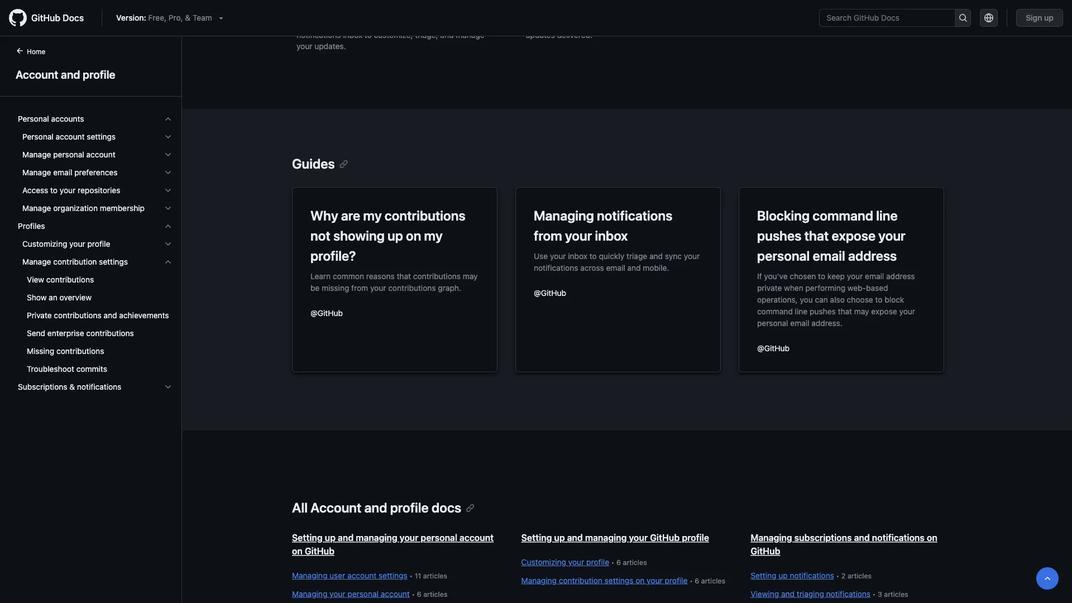 Task type: describe. For each thing, give the bounding box(es) containing it.
setting up and managing your github profile link
[[521, 532, 709, 543]]

profiles element for personal accounts element containing personal account settings
[[9, 217, 181, 378]]

for
[[600, 19, 610, 28]]

these
[[680, 19, 700, 28]]

operations,
[[757, 295, 798, 304]]

private contributions and achievements
[[27, 311, 169, 320]]

• inside viewing and triaging notifications • 3 articles
[[873, 590, 876, 598]]

may inside learn common reasons that contributions may be missing from your contributions graph.
[[463, 271, 478, 281]]

block
[[885, 295, 904, 304]]

managing for managing contribution settings on your profile • 6 articles
[[521, 576, 557, 585]]

up for setting up notifications • 2 articles
[[779, 571, 788, 580]]

and inside notifications provide updates about the activity on github.com that you've subscribed to. you can use the notifications inbox to customize, triage, and manage your updates.
[[440, 30, 454, 40]]

personal accounts element containing personal account settings
[[9, 128, 181, 217]]

across
[[580, 263, 604, 272]]

reasons
[[366, 271, 395, 281]]

expose inside blocking command line pushes that expose your personal email address
[[832, 228, 876, 243]]

0 horizontal spatial you
[[645, 19, 658, 28]]

that inside choose the type of activity on github that you want to receive notifications for and how you want these updates delivered.
[[663, 8, 678, 17]]

email inside use your inbox to quickly triage and sync your notifications across email and mobile.
[[606, 263, 625, 272]]

why are my contributions not showing up on my profile?
[[310, 208, 465, 264]]

that inside notifications provide updates about the activity on github.com that you've subscribed to. you can use the notifications inbox to customize, triage, and manage your updates.
[[341, 19, 356, 28]]

on inside why are my contributions not showing up on my profile?
[[406, 228, 421, 243]]

view contributions
[[27, 275, 94, 284]]

managing notifications from your inbox
[[534, 208, 673, 243]]

free,
[[148, 13, 166, 22]]

performing
[[806, 283, 846, 292]]

search image
[[959, 13, 968, 22]]

manage for manage email preferences
[[22, 168, 51, 177]]

your inside notifications provide updates about the activity on github.com that you've subscribed to. you can use the notifications inbox to customize, triage, and manage your updates.
[[297, 42, 312, 51]]

and inside "setting up and managing your personal account on github"
[[338, 532, 354, 543]]

command inside blocking command line pushes that expose your personal email address
[[813, 208, 873, 223]]

preferences
[[74, 168, 118, 177]]

accounts
[[51, 114, 84, 123]]

troubleshoot
[[27, 364, 74, 374]]

customizing your profile button
[[13, 235, 177, 253]]

account and profile
[[16, 68, 115, 81]]

and down show an overview link
[[104, 311, 117, 320]]

docs
[[432, 500, 461, 515]]

personal for personal accounts
[[18, 114, 49, 123]]

blocking
[[757, 208, 810, 223]]

managing for github
[[585, 532, 627, 543]]

customizing your profile
[[22, 239, 110, 248]]

organization
[[53, 204, 98, 213]]

view
[[27, 275, 44, 284]]

personal inside "setting up and managing your personal account on github"
[[421, 532, 457, 543]]

missing
[[322, 283, 349, 292]]

send enterprise contributions link
[[13, 324, 177, 342]]

• inside managing user account settings • 11 articles
[[409, 572, 413, 580]]

send
[[27, 329, 45, 338]]

sync
[[665, 251, 682, 260]]

line inside blocking command line pushes that expose your personal email address
[[876, 208, 898, 223]]

your inside "setting up and managing your personal account on github"
[[400, 532, 419, 543]]

managing for managing your personal account • 6 articles
[[292, 589, 327, 598]]

subscriptions
[[794, 532, 852, 543]]

notifications inside use your inbox to quickly triage and sync your notifications across email and mobile.
[[534, 263, 578, 272]]

account inside manage personal account dropdown button
[[86, 150, 115, 159]]

private contributions and achievements link
[[13, 307, 177, 324]]

managing subscriptions and notifications on github link
[[751, 532, 937, 556]]

6 inside customizing your profile • 6 articles
[[616, 558, 621, 567]]

github docs link
[[9, 9, 93, 27]]

account and profile element
[[0, 45, 182, 602]]

personal accounts
[[18, 114, 84, 123]]

manage
[[456, 30, 485, 40]]

0 vertical spatial want
[[695, 8, 712, 17]]

graph.
[[438, 283, 461, 292]]

sc 9kayk9 0 image for personal accounts
[[164, 114, 173, 123]]

inbox inside notifications provide updates about the activity on github.com that you've subscribed to. you can use the notifications inbox to customize, triage, and manage your updates.
[[343, 30, 362, 40]]

• inside setting up notifications • 2 articles
[[836, 572, 839, 580]]

setting up and managing your personal account on github
[[292, 532, 494, 556]]

your inside learn common reasons that contributions may be missing from your contributions graph.
[[370, 283, 386, 292]]

all
[[292, 500, 308, 515]]

customize,
[[374, 30, 413, 40]]

to inside dropdown button
[[50, 186, 58, 195]]

home
[[27, 47, 45, 55]]

blocking command line pushes that expose your personal email address
[[757, 208, 906, 264]]

settings for managing contribution settings on your profile • 6 articles
[[605, 576, 633, 585]]

3
[[878, 590, 882, 598]]

that inside blocking command line pushes that expose your personal email address
[[804, 228, 829, 243]]

on inside choose the type of activity on github that you want to receive notifications for and how you want these updates delivered.
[[625, 8, 634, 17]]

github.com
[[297, 19, 339, 28]]

triage,
[[415, 30, 438, 40]]

manage for manage personal account
[[22, 150, 51, 159]]

notifications provide updates about the activity on github.com that you've subscribed to. you can use the notifications inbox to customize, triage, and manage your updates. link
[[297, 0, 499, 61]]

2
[[841, 572, 846, 580]]

• inside managing your personal account • 6 articles
[[412, 590, 415, 598]]

enterprise
[[47, 329, 84, 338]]

articles inside customizing your profile • 6 articles
[[623, 558, 647, 567]]

can inside if you've chosen to keep your email address private when performing web-based operations, you can also choose to block command line pushes that may expose your personal email address.
[[815, 295, 828, 304]]

updates inside choose the type of activity on github that you want to receive notifications for and how you want these updates delivered.
[[526, 30, 555, 40]]

on inside "setting up and managing your personal account on github"
[[292, 546, 303, 556]]

pushes inside if you've chosen to keep your email address private when performing web-based operations, you can also choose to block command line pushes that may expose your personal email address.
[[810, 307, 836, 316]]

missing
[[27, 346, 54, 356]]

view contributions link
[[13, 271, 177, 289]]

sc 9kayk9 0 image for manage organization membership
[[164, 204, 173, 213]]

on inside the managing subscriptions and notifications on github
[[927, 532, 937, 543]]

manage contribution settings element for profile
[[9, 253, 181, 378]]

chosen
[[790, 271, 816, 281]]

your inside access to your repositories dropdown button
[[60, 186, 76, 195]]

profiles
[[18, 221, 45, 231]]

from inside learn common reasons that contributions may be missing from your contributions graph.
[[351, 283, 368, 292]]

notifications provide updates about the activity on github.com that you've subscribed to. you can use the notifications inbox to customize, triage, and manage your updates.
[[297, 8, 495, 51]]

0 horizontal spatial the
[[427, 8, 439, 17]]

profiles button
[[13, 217, 177, 235]]

personal account settings button
[[13, 128, 177, 146]]

type
[[569, 8, 585, 17]]

access to your repositories button
[[13, 181, 177, 199]]

managing for personal
[[356, 532, 397, 543]]

choose the type of activity on github that you want to receive notifications for and how you want these updates delivered.
[[526, 8, 722, 40]]

managing contribution settings on your profile • 6 articles
[[521, 576, 725, 585]]

account and profile link
[[13, 66, 168, 83]]

about
[[405, 8, 425, 17]]

up inside why are my contributions not showing up on my profile?
[[387, 228, 403, 243]]

manage for manage organization membership
[[22, 204, 51, 213]]

mobile.
[[643, 263, 669, 272]]

personal accounts element containing personal accounts
[[9, 110, 181, 217]]

customizing for customizing your profile
[[22, 239, 67, 248]]

and up customizing your profile • 6 articles
[[567, 532, 583, 543]]

troubleshoot commits
[[27, 364, 107, 374]]

@github for blocking command line pushes that expose your personal email address
[[757, 343, 790, 353]]

triaging
[[797, 589, 824, 598]]

articles inside setting up notifications • 2 articles
[[848, 572, 872, 580]]

to inside use your inbox to quickly triage and sync your notifications across email and mobile.
[[590, 251, 597, 260]]

delivered.
[[557, 30, 592, 40]]

all account and profile docs link
[[292, 500, 475, 515]]

use your inbox to quickly triage and sync your notifications across email and mobile.
[[534, 251, 700, 272]]

can inside notifications provide updates about the activity on github.com that you've subscribed to. you can use the notifications inbox to customize, triage, and manage your updates.
[[453, 19, 466, 28]]

notifications
[[297, 8, 342, 17]]

to.
[[426, 19, 435, 28]]

show an overview
[[27, 293, 92, 302]]

sc 9kayk9 0 image for access to your repositories
[[164, 186, 173, 195]]

user
[[330, 571, 345, 580]]

email up based
[[865, 271, 884, 281]]

learn common reasons that contributions may be missing from your contributions graph.
[[310, 271, 478, 292]]

setting up and managing your github profile
[[521, 532, 709, 543]]

customizing for customizing your profile • 6 articles
[[521, 558, 566, 567]]

sc 9kayk9 0 image for customizing your profile
[[164, 240, 173, 248]]

keep
[[827, 271, 845, 281]]

choose
[[526, 8, 553, 17]]

inbox inside use your inbox to quickly triage and sync your notifications across email and mobile.
[[568, 251, 587, 260]]

guides link
[[292, 156, 348, 171]]

updates inside notifications provide updates about the activity on github.com that you've subscribed to. you can use the notifications inbox to customize, triage, and manage your updates.
[[373, 8, 402, 17]]

sc 9kayk9 0 image for manage contribution settings
[[164, 257, 173, 266]]

home link
[[11, 46, 63, 58]]

your inside blocking command line pushes that expose your personal email address
[[879, 228, 906, 243]]

web-
[[848, 283, 866, 292]]

manage contribution settings element for settings
[[9, 271, 181, 378]]

manage organization membership button
[[13, 199, 177, 217]]

expose inside if you've chosen to keep your email address private when performing web-based operations, you can also choose to block command line pushes that may expose your personal email address.
[[871, 307, 897, 316]]

if
[[757, 271, 762, 281]]

manage personal account button
[[13, 146, 177, 164]]

choose
[[847, 295, 873, 304]]

address inside if you've chosen to keep your email address private when performing web-based operations, you can also choose to block command line pushes that may expose your personal email address.
[[886, 271, 915, 281]]

and inside the managing subscriptions and notifications on github
[[854, 532, 870, 543]]

github inside "setting up and managing your personal account on github"
[[305, 546, 334, 556]]

account inside "setting up and managing your personal account on github"
[[460, 532, 494, 543]]

email inside dropdown button
[[53, 168, 72, 177]]

profile inside account and profile link
[[83, 68, 115, 81]]

setting up and managing your personal account on github link
[[292, 532, 494, 556]]



Task type: locate. For each thing, give the bounding box(es) containing it.
notifications inside the managing subscriptions and notifications on github
[[872, 532, 925, 543]]

managing down all account and profile docs
[[356, 532, 397, 543]]

2 horizontal spatial @github
[[757, 343, 790, 353]]

notifications inside notifications provide updates about the activity on github.com that you've subscribed to. you can use the notifications inbox to customize, triage, and manage your updates.
[[297, 30, 341, 40]]

your inside managing notifications from your inbox
[[565, 228, 592, 243]]

subscriptions
[[18, 382, 67, 391]]

missing contributions link
[[13, 342, 177, 360]]

email up keep
[[813, 248, 845, 264]]

showing
[[333, 228, 385, 243]]

that inside if you've chosen to keep your email address private when performing web-based operations, you can also choose to block command line pushes that may expose your personal email address.
[[838, 307, 852, 316]]

account down home link
[[16, 68, 58, 81]]

sc 9kayk9 0 image inside manage contribution settings dropdown button
[[164, 257, 173, 266]]

1 sc 9kayk9 0 image from the top
[[164, 132, 173, 141]]

activity
[[441, 8, 467, 17], [597, 8, 623, 17]]

manage contribution settings button
[[13, 253, 177, 271]]

settings left 11
[[379, 571, 407, 580]]

contribution for managing
[[559, 576, 602, 585]]

sc 9kayk9 0 image for subscriptions & notifications
[[164, 383, 173, 391]]

when
[[784, 283, 803, 292]]

settings for personal account settings
[[87, 132, 116, 141]]

personal inside dropdown button
[[18, 114, 49, 123]]

0 horizontal spatial 6
[[417, 590, 421, 598]]

1 vertical spatial you
[[645, 19, 658, 28]]

notifications
[[554, 19, 598, 28], [297, 30, 341, 40], [597, 208, 673, 223], [534, 263, 578, 272], [77, 382, 121, 391], [872, 532, 925, 543], [790, 571, 834, 580], [826, 589, 871, 598]]

1 horizontal spatial contribution
[[559, 576, 602, 585]]

inbox inside managing notifications from your inbox
[[595, 228, 628, 243]]

email inside blocking command line pushes that expose your personal email address
[[813, 248, 845, 264]]

0 vertical spatial from
[[534, 228, 562, 243]]

account down docs
[[460, 532, 494, 543]]

0 vertical spatial 6
[[616, 558, 621, 567]]

@github down missing
[[310, 308, 343, 317]]

2 vertical spatial 6
[[417, 590, 421, 598]]

1 vertical spatial @github
[[310, 308, 343, 317]]

contributions inside why are my contributions not showing up on my profile?
[[385, 208, 465, 223]]

1 horizontal spatial line
[[876, 208, 898, 223]]

1 horizontal spatial from
[[534, 228, 562, 243]]

1 vertical spatial can
[[815, 295, 828, 304]]

sc 9kayk9 0 image inside the manage email preferences dropdown button
[[164, 168, 173, 177]]

0 vertical spatial can
[[453, 19, 466, 28]]

subscriptions & notifications button
[[13, 378, 177, 396]]

sc 9kayk9 0 image inside manage organization membership dropdown button
[[164, 204, 173, 213]]

1 vertical spatial want
[[660, 19, 678, 28]]

settings down "personal accounts" dropdown button
[[87, 132, 116, 141]]

to inside choose the type of activity on github that you want to receive notifications for and how you want these updates delivered.
[[714, 8, 722, 17]]

1 vertical spatial address
[[886, 271, 915, 281]]

subscribed
[[384, 19, 424, 28]]

1 horizontal spatial setting
[[521, 532, 552, 543]]

0 vertical spatial you
[[680, 8, 693, 17]]

notifications inside dropdown button
[[77, 382, 121, 391]]

personal up chosen
[[757, 248, 810, 264]]

manage contribution settings element containing view contributions
[[9, 271, 181, 378]]

1 vertical spatial account
[[311, 500, 362, 515]]

0 vertical spatial account
[[16, 68, 58, 81]]

and inside choose the type of activity on github that you want to receive notifications for and how you want these updates delivered.
[[613, 19, 626, 28]]

2 vertical spatial you
[[800, 295, 813, 304]]

1 vertical spatial inbox
[[595, 228, 628, 243]]

managing inside "setting up and managing your personal account on github"
[[356, 532, 397, 543]]

the left type
[[555, 8, 567, 17]]

2 activity from the left
[[597, 8, 623, 17]]

activity inside choose the type of activity on github that you want to receive notifications for and how you want these updates delivered.
[[597, 8, 623, 17]]

inbox down provide
[[343, 30, 362, 40]]

settings for manage contribution settings
[[99, 257, 128, 266]]

1 vertical spatial command
[[757, 307, 793, 316]]

0 vertical spatial may
[[463, 271, 478, 281]]

1 horizontal spatial you've
[[764, 271, 788, 281]]

@github down operations,
[[757, 343, 790, 353]]

expose down "block"
[[871, 307, 897, 316]]

of
[[587, 8, 595, 17]]

1 vertical spatial expose
[[871, 307, 897, 316]]

1 horizontal spatial activity
[[597, 8, 623, 17]]

@github
[[534, 288, 566, 297], [310, 308, 343, 317], [757, 343, 790, 353]]

2 profiles element from the top
[[9, 235, 181, 378]]

your
[[297, 42, 312, 51], [60, 186, 76, 195], [565, 228, 592, 243], [879, 228, 906, 243], [69, 239, 85, 248], [550, 251, 566, 260], [684, 251, 700, 260], [847, 271, 863, 281], [370, 283, 386, 292], [899, 307, 915, 316], [400, 532, 419, 543], [629, 532, 648, 543], [568, 558, 584, 567], [647, 576, 663, 585], [330, 589, 345, 598]]

1 horizontal spatial command
[[813, 208, 873, 223]]

managing for managing notifications from your inbox
[[534, 208, 594, 223]]

1 horizontal spatial account
[[311, 500, 362, 515]]

can down performing
[[815, 295, 828, 304]]

0 horizontal spatial command
[[757, 307, 793, 316]]

• inside managing contribution settings on your profile • 6 articles
[[690, 577, 693, 585]]

manage contribution settings
[[22, 257, 128, 266]]

and up mobile. on the right
[[649, 251, 663, 260]]

@github for managing notifications from your inbox
[[534, 288, 566, 297]]

0 horizontal spatial managing
[[356, 532, 397, 543]]

articles inside managing contribution settings on your profile • 6 articles
[[701, 577, 725, 585]]

manage for manage contribution settings
[[22, 257, 51, 266]]

guides
[[292, 156, 335, 171]]

up for sign up
[[1044, 13, 1054, 22]]

use
[[468, 19, 481, 28]]

1 horizontal spatial you
[[680, 8, 693, 17]]

updates down receive
[[526, 30, 555, 40]]

sc 9kayk9 0 image inside access to your repositories dropdown button
[[164, 186, 173, 195]]

personal down personal account settings
[[53, 150, 84, 159]]

learn
[[310, 271, 331, 281]]

account inside personal account settings "dropdown button"
[[56, 132, 85, 141]]

sc 9kayk9 0 image inside subscriptions & notifications dropdown button
[[164, 383, 173, 391]]

and up "setting up and managing your personal account on github"
[[364, 500, 387, 515]]

use
[[534, 251, 548, 260]]

2 horizontal spatial 6
[[695, 577, 699, 585]]

personal account settings
[[22, 132, 116, 141]]

manage contribution settings element containing manage contribution settings
[[9, 253, 181, 378]]

customizing
[[22, 239, 67, 248], [521, 558, 566, 567]]

setting up customizing your profile • 6 articles
[[521, 532, 552, 543]]

and right subscriptions
[[854, 532, 870, 543]]

an
[[49, 293, 57, 302]]

triage
[[627, 251, 647, 260]]

1 activity from the left
[[441, 8, 467, 17]]

1 vertical spatial contribution
[[559, 576, 602, 585]]

2 personal accounts element from the top
[[9, 128, 181, 217]]

triangle down image
[[217, 13, 225, 22]]

settings down customizing your profile 'dropdown button'
[[99, 257, 128, 266]]

pushes inside blocking command line pushes that expose your personal email address
[[757, 228, 802, 243]]

3 sc 9kayk9 0 image from the top
[[164, 186, 173, 195]]

setting for setting up and managing your personal account on github
[[292, 532, 323, 543]]

2 horizontal spatial the
[[555, 8, 567, 17]]

address up "block"
[[886, 271, 915, 281]]

email down manage personal account
[[53, 168, 72, 177]]

manage contribution settings element
[[9, 253, 181, 378], [9, 271, 181, 378]]

1 horizontal spatial customizing
[[521, 558, 566, 567]]

personal down docs
[[421, 532, 457, 543]]

managing your personal account • 6 articles
[[292, 589, 448, 598]]

1 horizontal spatial may
[[854, 307, 869, 316]]

manage inside dropdown button
[[22, 150, 51, 159]]

you've inside if you've chosen to keep your email address private when performing web-based operations, you can also choose to block command line pushes that may expose your personal email address.
[[764, 271, 788, 281]]

1 vertical spatial pushes
[[810, 307, 836, 316]]

0 horizontal spatial from
[[351, 283, 368, 292]]

managing
[[356, 532, 397, 543], [585, 532, 627, 543]]

0 horizontal spatial activity
[[441, 8, 467, 17]]

manage organization membership
[[22, 204, 145, 213]]

access
[[22, 186, 48, 195]]

@github down use
[[534, 288, 566, 297]]

& down troubleshoot commits
[[69, 382, 75, 391]]

1 vertical spatial sc 9kayk9 0 image
[[164, 150, 173, 159]]

contribution for manage
[[53, 257, 97, 266]]

sc 9kayk9 0 image inside profiles "dropdown button"
[[164, 222, 173, 231]]

sc 9kayk9 0 image
[[164, 132, 173, 141], [164, 150, 173, 159]]

can left use
[[453, 19, 466, 28]]

0 vertical spatial &
[[185, 13, 191, 22]]

if you've chosen to keep your email address private when performing web-based operations, you can also choose to block command line pushes that may expose your personal email address.
[[757, 271, 915, 328]]

2 horizontal spatial you
[[800, 295, 813, 304]]

and down you
[[440, 30, 454, 40]]

account
[[16, 68, 58, 81], [311, 500, 362, 515]]

sc 9kayk9 0 image
[[164, 114, 173, 123], [164, 168, 173, 177], [164, 186, 173, 195], [164, 204, 173, 213], [164, 222, 173, 231], [164, 240, 173, 248], [164, 257, 173, 266], [164, 383, 173, 391]]

scroll to top image
[[1043, 574, 1052, 583]]

to inside notifications provide updates about the activity on github.com that you've subscribed to. you can use the notifications inbox to customize, triage, and manage your updates.
[[364, 30, 372, 40]]

profile inside customizing your profile 'dropdown button'
[[87, 239, 110, 248]]

membership
[[100, 204, 145, 213]]

5 sc 9kayk9 0 image from the top
[[164, 222, 173, 231]]

0 vertical spatial contribution
[[53, 257, 97, 266]]

to
[[714, 8, 722, 17], [364, 30, 372, 40], [50, 186, 58, 195], [590, 251, 597, 260], [818, 271, 825, 281], [875, 295, 883, 304]]

github inside choose the type of activity on github that you want to receive notifications for and how you want these updates delivered.
[[636, 8, 661, 17]]

sign up link
[[1016, 9, 1063, 27]]

managing for managing user account settings • 11 articles
[[292, 571, 327, 580]]

customizing inside 'dropdown button'
[[22, 239, 67, 248]]

how
[[628, 19, 643, 28]]

0 horizontal spatial @github
[[310, 308, 343, 317]]

the right use
[[483, 19, 495, 28]]

11
[[415, 572, 421, 580]]

why
[[310, 208, 338, 223]]

3 manage from the top
[[22, 204, 51, 213]]

1 horizontal spatial pushes
[[810, 307, 836, 316]]

articles inside managing user account settings • 11 articles
[[423, 572, 447, 580]]

0 horizontal spatial pushes
[[757, 228, 802, 243]]

0 horizontal spatial account
[[16, 68, 58, 81]]

settings inside dropdown button
[[99, 257, 128, 266]]

address up based
[[848, 248, 897, 264]]

managing user account settings • 11 articles
[[292, 571, 447, 580]]

• inside customizing your profile • 6 articles
[[611, 558, 615, 567]]

0 vertical spatial command
[[813, 208, 873, 223]]

sc 9kayk9 0 image inside manage personal account dropdown button
[[164, 150, 173, 159]]

8 sc 9kayk9 0 image from the top
[[164, 383, 173, 391]]

updates.
[[315, 42, 346, 51]]

and down triage
[[627, 263, 641, 272]]

0 vertical spatial address
[[848, 248, 897, 264]]

2 managing from the left
[[585, 532, 627, 543]]

line inside if you've chosen to keep your email address private when performing web-based operations, you can also choose to block command line pushes that may expose your personal email address.
[[795, 307, 808, 316]]

0 vertical spatial expose
[[832, 228, 876, 243]]

2 horizontal spatial inbox
[[595, 228, 628, 243]]

contribution down customizing your profile • 6 articles
[[559, 576, 602, 585]]

2 vertical spatial @github
[[757, 343, 790, 353]]

version:
[[116, 13, 146, 22]]

1 horizontal spatial my
[[424, 228, 443, 243]]

command inside if you've chosen to keep your email address private when performing web-based operations, you can also choose to block command line pushes that may expose your personal email address.
[[757, 307, 793, 316]]

receive
[[526, 19, 552, 28]]

up for setting up and managing your github profile
[[554, 532, 565, 543]]

0 horizontal spatial you've
[[358, 19, 381, 28]]

based
[[866, 283, 888, 292]]

activity up you
[[441, 8, 467, 17]]

sc 9kayk9 0 image inside "personal accounts" dropdown button
[[164, 114, 173, 123]]

1 horizontal spatial updates
[[526, 30, 555, 40]]

settings
[[87, 132, 116, 141], [99, 257, 128, 266], [379, 571, 407, 580], [605, 576, 633, 585]]

0 horizontal spatial contribution
[[53, 257, 97, 266]]

0 vertical spatial you've
[[358, 19, 381, 28]]

tooltip
[[1036, 567, 1059, 590]]

0 vertical spatial personal
[[18, 114, 49, 123]]

1 vertical spatial my
[[424, 228, 443, 243]]

profiles element
[[9, 217, 181, 378], [9, 235, 181, 378]]

contribution down customizing your profile
[[53, 257, 97, 266]]

@github for why are my contributions not showing up on my profile?
[[310, 308, 343, 317]]

expose up keep
[[832, 228, 876, 243]]

show
[[27, 293, 47, 302]]

from
[[534, 228, 562, 243], [351, 283, 368, 292]]

the
[[427, 8, 439, 17], [555, 8, 567, 17], [483, 19, 495, 28]]

troubleshoot commits link
[[13, 360, 177, 378]]

setting up notifications • 2 articles
[[751, 571, 872, 580]]

profiles element for personal accounts element containing personal accounts
[[9, 235, 181, 378]]

None search field
[[819, 9, 971, 27]]

sc 9kayk9 0 image for manage email preferences
[[164, 168, 173, 177]]

0 horizontal spatial inbox
[[343, 30, 362, 40]]

setting up viewing
[[751, 571, 776, 580]]

team
[[193, 13, 212, 22]]

1 vertical spatial from
[[351, 283, 368, 292]]

personal
[[53, 150, 84, 159], [757, 248, 810, 264], [757, 318, 788, 328], [421, 532, 457, 543], [348, 589, 379, 598]]

1 vertical spatial updates
[[526, 30, 555, 40]]

your inside customizing your profile 'dropdown button'
[[69, 239, 85, 248]]

that inside learn common reasons that contributions may be missing from your contributions graph.
[[397, 271, 411, 281]]

on inside notifications provide updates about the activity on github.com that you've subscribed to. you can use the notifications inbox to customize, triage, and manage your updates.
[[469, 8, 478, 17]]

inbox up quickly
[[595, 228, 628, 243]]

from up use
[[534, 228, 562, 243]]

you
[[437, 19, 451, 28]]

want
[[695, 8, 712, 17], [660, 19, 678, 28]]

1 vertical spatial line
[[795, 307, 808, 316]]

1 manage from the top
[[22, 150, 51, 159]]

setting down all
[[292, 532, 323, 543]]

2 manage from the top
[[22, 168, 51, 177]]

github inside github docs link
[[31, 13, 60, 23]]

account up preferences
[[86, 150, 115, 159]]

0 horizontal spatial setting
[[292, 532, 323, 543]]

7 sc 9kayk9 0 image from the top
[[164, 257, 173, 266]]

notifications inside choose the type of activity on github that you want to receive notifications for and how you want these updates delivered.
[[554, 19, 598, 28]]

account right all
[[311, 500, 362, 515]]

6 inside managing contribution settings on your profile • 6 articles
[[695, 577, 699, 585]]

private
[[27, 311, 52, 320]]

personal inside blocking command line pushes that expose your personal email address
[[757, 248, 810, 264]]

4 sc 9kayk9 0 image from the top
[[164, 204, 173, 213]]

you right how
[[645, 19, 658, 28]]

0 vertical spatial line
[[876, 208, 898, 223]]

1 profiles element from the top
[[9, 217, 181, 378]]

pushes up address. at the bottom of page
[[810, 307, 836, 316]]

notifications inside managing notifications from your inbox
[[597, 208, 673, 223]]

email left address. at the bottom of page
[[790, 318, 809, 328]]

repositories
[[78, 186, 120, 195]]

•
[[611, 558, 615, 567], [409, 572, 413, 580], [836, 572, 839, 580], [690, 577, 693, 585], [412, 590, 415, 598], [873, 590, 876, 598]]

profiles element containing customizing your profile
[[9, 235, 181, 378]]

0 horizontal spatial may
[[463, 271, 478, 281]]

personal for personal account settings
[[22, 132, 53, 141]]

articles inside viewing and triaging notifications • 3 articles
[[884, 590, 908, 598]]

0 vertical spatial customizing
[[22, 239, 67, 248]]

0 vertical spatial @github
[[534, 288, 566, 297]]

email down quickly
[[606, 263, 625, 272]]

6 inside managing your personal account • 6 articles
[[417, 590, 421, 598]]

missing contributions
[[27, 346, 104, 356]]

from inside managing notifications from your inbox
[[534, 228, 562, 243]]

and left triaging
[[781, 589, 795, 598]]

1 horizontal spatial the
[[483, 19, 495, 28]]

sc 9kayk9 0 image inside personal account settings "dropdown button"
[[164, 132, 173, 141]]

account up manage personal account
[[56, 132, 85, 141]]

that
[[663, 8, 678, 17], [341, 19, 356, 28], [804, 228, 829, 243], [397, 271, 411, 281], [838, 307, 852, 316]]

you've inside notifications provide updates about the activity on github.com that you've subscribed to. you can use the notifications inbox to customize, triage, and manage your updates.
[[358, 19, 381, 28]]

may
[[463, 271, 478, 281], [854, 307, 869, 316]]

1 sc 9kayk9 0 image from the top
[[164, 114, 173, 123]]

personal left accounts
[[18, 114, 49, 123]]

you down when
[[800, 295, 813, 304]]

you've down provide
[[358, 19, 381, 28]]

personal inside if you've chosen to keep your email address private when performing web-based operations, you can also choose to block command line pushes that may expose your personal email address.
[[757, 318, 788, 328]]

settings down customizing your profile • 6 articles
[[605, 576, 633, 585]]

managing
[[534, 208, 594, 223], [751, 532, 792, 543], [292, 571, 327, 580], [521, 576, 557, 585], [292, 589, 327, 598]]

overview
[[60, 293, 92, 302]]

up up viewing
[[779, 571, 788, 580]]

0 horizontal spatial line
[[795, 307, 808, 316]]

want left 'these'
[[660, 19, 678, 28]]

the inside choose the type of activity on github that you want to receive notifications for and how you want these updates delivered.
[[555, 8, 567, 17]]

Search GitHub Docs search field
[[820, 9, 955, 26]]

may inside if you've chosen to keep your email address private when performing web-based operations, you can also choose to block command line pushes that may expose your personal email address.
[[854, 307, 869, 316]]

1 horizontal spatial &
[[185, 13, 191, 22]]

common
[[333, 271, 364, 281]]

the up to.
[[427, 8, 439, 17]]

contributions
[[385, 208, 465, 223], [413, 271, 461, 281], [46, 275, 94, 284], [388, 283, 436, 292], [54, 311, 101, 320], [86, 329, 134, 338], [56, 346, 104, 356]]

2 vertical spatial inbox
[[568, 251, 587, 260]]

updates up subscribed
[[373, 8, 402, 17]]

0 vertical spatial my
[[363, 208, 382, 223]]

pushes down blocking
[[757, 228, 802, 243]]

personal down operations,
[[757, 318, 788, 328]]

2 manage contribution settings element from the top
[[9, 271, 181, 378]]

0 horizontal spatial customizing
[[22, 239, 67, 248]]

personal down personal accounts
[[22, 132, 53, 141]]

you've up private
[[764, 271, 788, 281]]

activity inside notifications provide updates about the activity on github.com that you've subscribed to. you can use the notifications inbox to customize, triage, and manage your updates.
[[441, 8, 467, 17]]

settings inside "dropdown button"
[[87, 132, 116, 141]]

1 vertical spatial 6
[[695, 577, 699, 585]]

up for setting up and managing your personal account on github
[[325, 532, 336, 543]]

manage personal account
[[22, 150, 115, 159]]

1 horizontal spatial managing
[[585, 532, 627, 543]]

activity up for
[[597, 8, 623, 17]]

up right showing
[[387, 228, 403, 243]]

and
[[613, 19, 626, 28], [440, 30, 454, 40], [61, 68, 80, 81], [649, 251, 663, 260], [627, 263, 641, 272], [104, 311, 117, 320], [364, 500, 387, 515], [338, 532, 354, 543], [567, 532, 583, 543], [854, 532, 870, 543], [781, 589, 795, 598]]

1 managing from the left
[[356, 532, 397, 543]]

setting for setting up and managing your github profile
[[521, 532, 552, 543]]

1 manage contribution settings element from the top
[[9, 253, 181, 378]]

private
[[757, 283, 782, 292]]

2 sc 9kayk9 0 image from the top
[[164, 150, 173, 159]]

1 vertical spatial you've
[[764, 271, 788, 281]]

personal accounts element
[[9, 110, 181, 217], [9, 128, 181, 217]]

sc 9kayk9 0 image for settings
[[164, 132, 173, 141]]

contribution inside dropdown button
[[53, 257, 97, 266]]

& right pro,
[[185, 13, 191, 22]]

1 horizontal spatial @github
[[534, 288, 566, 297]]

you up 'these'
[[680, 8, 693, 17]]

all account and profile docs
[[292, 500, 461, 515]]

personal down managing user account settings • 11 articles
[[348, 589, 379, 598]]

show an overview link
[[13, 289, 177, 307]]

0 horizontal spatial want
[[660, 19, 678, 28]]

account down managing user account settings • 11 articles
[[381, 589, 410, 598]]

sc 9kayk9 0 image for account
[[164, 150, 173, 159]]

0 horizontal spatial updates
[[373, 8, 402, 17]]

and up user
[[338, 532, 354, 543]]

1 horizontal spatial can
[[815, 295, 828, 304]]

manage email preferences
[[22, 168, 118, 177]]

4 manage from the top
[[22, 257, 51, 266]]

0 horizontal spatial can
[[453, 19, 466, 28]]

account up managing your personal account • 6 articles
[[347, 571, 376, 580]]

1 personal accounts element from the top
[[9, 110, 181, 217]]

want up 'these'
[[695, 8, 712, 17]]

articles inside managing your personal account • 6 articles
[[423, 590, 448, 598]]

address inside blocking command line pushes that expose your personal email address
[[848, 248, 897, 264]]

1 horizontal spatial want
[[695, 8, 712, 17]]

manage
[[22, 150, 51, 159], [22, 168, 51, 177], [22, 204, 51, 213], [22, 257, 51, 266]]

0 horizontal spatial my
[[363, 208, 382, 223]]

my right 'are'
[[363, 208, 382, 223]]

github inside the managing subscriptions and notifications on github
[[751, 546, 780, 556]]

1 vertical spatial &
[[69, 382, 75, 391]]

up up user
[[325, 532, 336, 543]]

address.
[[812, 318, 843, 328]]

1 horizontal spatial 6
[[616, 558, 621, 567]]

0 vertical spatial sc 9kayk9 0 image
[[164, 132, 173, 141]]

my up graph.
[[424, 228, 443, 243]]

contribution
[[53, 257, 97, 266], [559, 576, 602, 585]]

0 horizontal spatial &
[[69, 382, 75, 391]]

up right sign
[[1044, 13, 1054, 22]]

from down common
[[351, 283, 368, 292]]

not
[[310, 228, 330, 243]]

0 vertical spatial pushes
[[757, 228, 802, 243]]

command
[[813, 208, 873, 223], [757, 307, 793, 316]]

managing for managing subscriptions and notifications on github
[[751, 532, 792, 543]]

2 sc 9kayk9 0 image from the top
[[164, 168, 173, 177]]

setting inside "setting up and managing your personal account on github"
[[292, 532, 323, 543]]

1 vertical spatial personal
[[22, 132, 53, 141]]

inbox up across in the right top of the page
[[568, 251, 587, 260]]

1 horizontal spatial inbox
[[568, 251, 587, 260]]

0 vertical spatial inbox
[[343, 30, 362, 40]]

you inside if you've chosen to keep your email address private when performing web-based operations, you can also choose to block command line pushes that may expose your personal email address.
[[800, 295, 813, 304]]

also
[[830, 295, 845, 304]]

up up customizing your profile • 6 articles
[[554, 532, 565, 543]]

& inside dropdown button
[[69, 382, 75, 391]]

quickly
[[599, 251, 624, 260]]

6 sc 9kayk9 0 image from the top
[[164, 240, 173, 248]]

1 vertical spatial customizing
[[521, 558, 566, 567]]

select language: current language is english image
[[985, 13, 994, 22]]

sc 9kayk9 0 image for profiles
[[164, 222, 173, 231]]

personal inside manage personal account dropdown button
[[53, 150, 84, 159]]

you've
[[358, 19, 381, 28], [764, 271, 788, 281]]

and right for
[[613, 19, 626, 28]]

and down home link
[[61, 68, 80, 81]]

up
[[1044, 13, 1054, 22], [387, 228, 403, 243], [325, 532, 336, 543], [554, 532, 565, 543], [779, 571, 788, 580]]

profiles element containing profiles
[[9, 217, 181, 378]]

2 horizontal spatial setting
[[751, 571, 776, 580]]

manage email preferences button
[[13, 164, 177, 181]]

0 vertical spatial updates
[[373, 8, 402, 17]]

1 vertical spatial may
[[854, 307, 869, 316]]

managing up customizing your profile • 6 articles
[[585, 532, 627, 543]]

docs
[[63, 13, 84, 23]]



Task type: vqa. For each thing, say whether or not it's contained in the screenshot.


